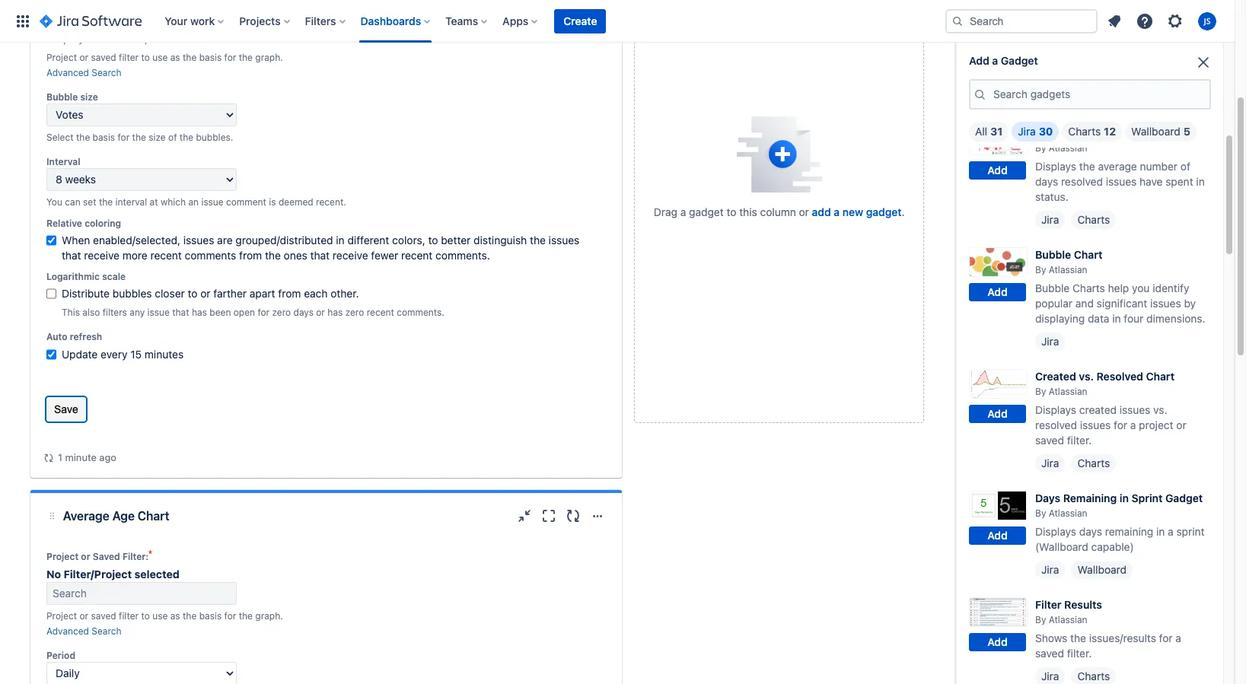 Task type: vqa. For each thing, say whether or not it's contained in the screenshot.


Task type: locate. For each thing, give the bounding box(es) containing it.
1 project from the top
[[46, 52, 77, 63]]

wallboard down capable)
[[1078, 564, 1127, 577]]

1 as from the top
[[170, 52, 180, 63]]

been inside by atlassian displays the average number of times issues have been in a status.
[[1125, 69, 1150, 81]]

2 vertical spatial filter
[[119, 611, 139, 622]]

filter for specified.
[[114, 32, 136, 45]]

1 horizontal spatial size
[[149, 132, 166, 143]]

resolved down time
[[1062, 175, 1104, 188]]

by down 30
[[1036, 142, 1047, 154]]

jira for filter
[[1042, 670, 1060, 683]]

any
[[130, 307, 145, 318]]

comment
[[226, 197, 267, 208]]

1 graph. from the top
[[255, 52, 283, 63]]

0 vertical spatial been
[[1125, 69, 1150, 81]]

project up the bubble size
[[63, 32, 98, 45]]

no for no filter/project selected
[[46, 568, 61, 581]]

issue right any
[[147, 307, 170, 318]]

average time in status image
[[970, 126, 1028, 156]]

1 advanced from the top
[[46, 67, 89, 78]]

add button for days remaining in sprint gadget
[[970, 527, 1027, 546]]

atlassian inside bubble chart by atlassian bubble charts help you identify popular and significant issues by displaying data in four dimensions.
[[1049, 264, 1088, 276]]

banner
[[0, 0, 1235, 43]]

2 vertical spatial days
[[1080, 526, 1103, 538]]

atlassian down 30
[[1049, 142, 1088, 154]]

Distribute bubbles closer to or farther apart from each other. checkbox
[[46, 286, 56, 302]]

issues down status
[[1106, 175, 1137, 188]]

displays inside days remaining in sprint gadget by atlassian displays days remaining in a sprint (wallboard capable)
[[1036, 526, 1077, 538]]

status. down 30
[[1036, 190, 1069, 203]]

displaying
[[1036, 312, 1086, 325]]

0 horizontal spatial chart
[[138, 510, 170, 523]]

2 horizontal spatial recent
[[401, 249, 433, 262]]

the inside by atlassian displays the average number of times issues have been in a status.
[[1080, 53, 1096, 66]]

to inside project or saved filter to use as the basis for the graph. advanced search
[[141, 611, 150, 622]]

displays down 30
[[1036, 160, 1077, 173]]

1 add button from the top
[[970, 41, 1027, 59]]

4 displays from the top
[[1036, 526, 1077, 538]]

relative coloring
[[46, 218, 121, 229]]

1 horizontal spatial gadget
[[1166, 492, 1204, 505]]

1 vertical spatial average
[[63, 510, 109, 523]]

2 filter. from the top
[[1068, 647, 1092, 660]]

by inside filter results by atlassian shows the issues/results for a saved filter.
[[1036, 615, 1047, 626]]

jira software image
[[40, 12, 142, 30], [40, 12, 142, 30]]

bubbles
[[113, 287, 152, 300]]

by down days
[[1036, 508, 1047, 519]]

work
[[190, 14, 215, 27]]

in inside by atlassian displays the average number of times issues have been in a status.
[[1153, 69, 1161, 81]]

0 vertical spatial wallboard
[[1132, 125, 1181, 138]]

identify
[[1153, 282, 1190, 295]]

1 vertical spatial issue
[[147, 307, 170, 318]]

that right 'ones'
[[310, 249, 330, 262]]

1 horizontal spatial wallboard
[[1132, 125, 1181, 138]]

comments. down 'fewer' in the top left of the page
[[397, 307, 445, 318]]

other.
[[331, 287, 359, 300]]

no filter/project selected
[[46, 568, 180, 581]]

has down other.
[[328, 307, 343, 318]]

vs. right 'created'
[[1154, 404, 1168, 417]]

5 add button from the top
[[970, 527, 1027, 546]]

a left sprint
[[1169, 526, 1174, 538]]

0 horizontal spatial average
[[63, 510, 109, 523]]

advanced search link up period
[[46, 626, 122, 638]]

distinguish
[[474, 234, 527, 247]]

1 filter. from the top
[[1068, 434, 1092, 447]]

created vs. resolved chart image
[[970, 369, 1028, 399]]

0 vertical spatial project
[[46, 52, 77, 63]]

1 vertical spatial as
[[170, 611, 180, 622]]

colors,
[[392, 234, 426, 247]]

0 horizontal spatial wallboard
[[1078, 564, 1127, 577]]

None submit
[[46, 398, 86, 422]]

atlassian
[[1049, 36, 1088, 47], [1049, 142, 1088, 154], [1049, 264, 1088, 276], [1049, 386, 1088, 398], [1049, 508, 1088, 519], [1049, 615, 1088, 626]]

1 vertical spatial wallboard
[[1078, 564, 1127, 577]]

search
[[92, 67, 122, 78], [92, 626, 122, 638]]

select
[[46, 132, 74, 143]]

none submit inside region
[[46, 398, 86, 422]]

teams button
[[441, 9, 494, 33]]

zero
[[272, 307, 291, 318], [346, 307, 364, 318]]

use down specified.
[[152, 52, 168, 63]]

add a new gadget button
[[812, 205, 902, 220]]

2 project from the top
[[46, 551, 79, 563]]

0 vertical spatial resolved
[[1062, 175, 1104, 188]]

issue
[[201, 197, 224, 208], [147, 307, 170, 318]]

issues down the identify
[[1151, 297, 1182, 310]]

comments.
[[436, 249, 490, 262], [397, 307, 445, 318]]

by down 'filter'
[[1036, 615, 1047, 626]]

1 number from the top
[[1141, 53, 1178, 66]]

atlassian up popular
[[1049, 264, 1088, 276]]

2 as from the top
[[170, 611, 180, 622]]

chart right resolved
[[1147, 370, 1175, 383]]

1 horizontal spatial that
[[172, 307, 189, 318]]

size up select the basis for the size of the bubbles. at left
[[80, 91, 98, 103]]

size left 'bubbles.' on the top
[[149, 132, 166, 143]]

by down created
[[1036, 386, 1047, 398]]

charts up and
[[1073, 282, 1106, 295]]

resolved down created
[[1036, 419, 1078, 432]]

issues inside average time in status by atlassian displays the average number of days resolved issues have spent in status.
[[1106, 175, 1137, 188]]

15
[[130, 348, 142, 361]]

saved up the bubble size
[[91, 52, 116, 63]]

1 horizontal spatial from
[[278, 287, 301, 300]]

time
[[1080, 126, 1106, 139]]

1 vertical spatial chart
[[1147, 370, 1175, 383]]

interval
[[115, 197, 147, 208]]

0 horizontal spatial size
[[80, 91, 98, 103]]

charts down average time in status by atlassian displays the average number of days resolved issues have spent in status.
[[1078, 213, 1111, 226]]

project up period
[[46, 611, 77, 622]]

1 vertical spatial use
[[152, 611, 168, 622]]

0 vertical spatial gadget
[[1001, 54, 1039, 67]]

chart up and
[[1075, 248, 1103, 261]]

your work
[[165, 14, 215, 27]]

6 by from the top
[[1036, 615, 1047, 626]]

2 no from the top
[[46, 568, 61, 581]]

no left filter/project
[[46, 568, 61, 581]]

1 vertical spatial advanced search link
[[46, 626, 122, 638]]

4 add button from the top
[[970, 406, 1027, 424]]

5 by from the top
[[1036, 508, 1047, 519]]

settings image
[[1167, 12, 1185, 30]]

create button
[[555, 9, 607, 33]]

days down 30
[[1036, 175, 1059, 188]]

a left close icon on the right of the page
[[1164, 69, 1170, 81]]

0 vertical spatial advanced search link
[[46, 67, 122, 78]]

advanced search link up the bubble size
[[46, 67, 122, 78]]

0 vertical spatial search
[[92, 67, 122, 78]]

0 vertical spatial filter.
[[1068, 434, 1092, 447]]

1 horizontal spatial have
[[1140, 175, 1163, 188]]

as inside project or saved filter to use as the basis for the graph. advanced search
[[170, 611, 180, 622]]

0 vertical spatial basis
[[199, 52, 222, 63]]

3 atlassian from the top
[[1049, 264, 1088, 276]]

the inside filter results by atlassian shows the issues/results for a saved filter.
[[1071, 632, 1087, 645]]

issues down resolved
[[1120, 404, 1151, 417]]

or
[[101, 32, 111, 45], [80, 52, 88, 63], [799, 205, 810, 218], [201, 287, 211, 300], [316, 307, 325, 318], [1177, 419, 1187, 432], [81, 551, 90, 563], [80, 611, 88, 622]]

to down specified.
[[141, 52, 150, 63]]

1 vertical spatial filter.
[[1068, 647, 1092, 660]]

deemed
[[279, 197, 314, 208]]

12
[[1105, 125, 1117, 138]]

from left each
[[278, 287, 301, 300]]

saved down 'shows'
[[1036, 647, 1065, 660]]

0 horizontal spatial project
[[63, 32, 98, 45]]

search field inside banner
[[946, 9, 1098, 33]]

displays inside created vs. resolved chart by atlassian displays created issues vs. resolved issues for a project or saved filter.
[[1036, 404, 1077, 417]]

a
[[993, 54, 999, 67], [1164, 69, 1170, 81], [681, 205, 687, 218], [834, 205, 840, 218], [1131, 419, 1137, 432], [1169, 526, 1174, 538], [1176, 632, 1182, 645]]

2 vertical spatial basis
[[199, 611, 222, 622]]

advanced up period
[[46, 626, 89, 638]]

average down "12"
[[1099, 160, 1138, 173]]

vs.
[[1080, 370, 1095, 383], [1154, 404, 1168, 417]]

1 vertical spatial vs.
[[1154, 404, 1168, 417]]

number up spent
[[1141, 160, 1178, 173]]

in
[[1153, 69, 1161, 81], [1108, 126, 1118, 139], [1197, 175, 1206, 188], [336, 234, 345, 247], [1113, 312, 1122, 325], [1120, 492, 1130, 505], [1157, 526, 1166, 538]]

and
[[1076, 297, 1094, 310]]

bubble for size
[[46, 91, 78, 103]]

appswitcher icon image
[[14, 12, 32, 30]]

1 horizontal spatial recent
[[367, 307, 394, 318]]

1 vertical spatial status.
[[1036, 190, 1069, 203]]

recent down colors,
[[401, 249, 433, 262]]

days down each
[[294, 307, 314, 318]]

set
[[83, 197, 96, 208]]

advanced search link for bubble size
[[46, 67, 122, 78]]

atlassian inside created vs. resolved chart by atlassian displays created issues vs. resolved issues for a project or saved filter.
[[1049, 386, 1088, 398]]

project down resolved
[[1140, 419, 1174, 432]]

advanced up the bubble size
[[46, 67, 89, 78]]

31
[[991, 125, 1003, 138]]

1 use from the top
[[152, 52, 168, 63]]

saved
[[93, 551, 120, 563]]

update every 15 minutes
[[62, 348, 184, 361]]

an arrow curved in a circular way on the button that refreshes the dashboard image
[[43, 452, 55, 464]]

filters
[[305, 14, 336, 27]]

1 horizontal spatial gadget
[[867, 205, 902, 218]]

add button for created vs. resolved chart
[[970, 406, 1027, 424]]

0 horizontal spatial has
[[192, 307, 207, 318]]

saved
[[91, 52, 116, 63], [1036, 434, 1065, 447], [91, 611, 116, 622], [1036, 647, 1065, 660]]

2 average from the top
[[1099, 160, 1138, 173]]

filter.
[[1068, 434, 1092, 447], [1068, 647, 1092, 660]]

1 horizontal spatial receive
[[333, 249, 368, 262]]

of left close icon on the right of the page
[[1181, 53, 1191, 66]]

3 displays from the top
[[1036, 404, 1077, 417]]

gadget inside days remaining in sprint gadget by atlassian displays days remaining in a sprint (wallboard capable)
[[1166, 492, 1204, 505]]

1 horizontal spatial status.
[[1173, 69, 1206, 81]]

1 by from the top
[[1036, 36, 1047, 47]]

1 vertical spatial from
[[278, 287, 301, 300]]

0 vertical spatial average
[[1099, 53, 1138, 66]]

that down the closer
[[172, 307, 189, 318]]

1 horizontal spatial days
[[1036, 175, 1059, 188]]

to inside when enabled/selected, issues are grouped/distributed in different colors, to better distinguish the issues that receive more recent comments from the ones that receive fewer recent comments.
[[428, 234, 438, 247]]

4 atlassian from the top
[[1049, 386, 1088, 398]]

bubble chart image
[[970, 248, 1028, 278]]

banner containing your work
[[0, 0, 1235, 43]]

1 vertical spatial graph.
[[255, 611, 283, 622]]

a right add
[[834, 205, 840, 218]]

projects button
[[235, 9, 296, 33]]

enabled/selected,
[[93, 234, 181, 247]]

minimize average age chart image
[[516, 507, 534, 526]]

0 vertical spatial status.
[[1173, 69, 1206, 81]]

add for created vs. resolved chart
[[988, 408, 1008, 421]]

displays
[[1036, 53, 1077, 66], [1036, 160, 1077, 173], [1036, 404, 1077, 417], [1036, 526, 1077, 538]]

no inside 'no project or filter specified. project or saved filter to use as the basis for the graph. advanced search'
[[46, 32, 60, 45]]

1 vertical spatial advanced
[[46, 626, 89, 638]]

apps
[[503, 14, 529, 27]]

chart
[[1075, 248, 1103, 261], [1147, 370, 1175, 383], [138, 510, 170, 523]]

of for size
[[168, 132, 177, 143]]

2 number from the top
[[1141, 160, 1178, 173]]

2 has from the left
[[328, 307, 343, 318]]

use down selected
[[152, 611, 168, 622]]

0 vertical spatial graph.
[[255, 52, 283, 63]]

to down selected
[[141, 611, 150, 622]]

bubble size
[[46, 91, 98, 103]]

1 horizontal spatial has
[[328, 307, 343, 318]]

0 vertical spatial use
[[152, 52, 168, 63]]

atlassian up times at the top right of page
[[1049, 36, 1088, 47]]

filter inside project or saved filter to use as the basis for the graph. advanced search
[[119, 611, 139, 622]]

3 by from the top
[[1036, 264, 1047, 276]]

Auto refresh checkbox
[[46, 347, 56, 363]]

filter. inside created vs. resolved chart by atlassian displays created issues vs. resolved issues for a project or saved filter.
[[1068, 434, 1092, 447]]

project
[[46, 52, 77, 63], [46, 551, 79, 563], [46, 611, 77, 622]]

0 vertical spatial as
[[170, 52, 180, 63]]

2 graph. from the top
[[255, 611, 283, 622]]

average inside average time in status by atlassian displays the average number of days resolved issues have spent in status.
[[1036, 126, 1078, 139]]

region
[[43, 0, 610, 466]]

spent
[[1166, 175, 1194, 188]]

issue inside 'distribute bubbles closer to or farther apart from each other. this also filters any issue that has been open for zero days or has zero recent comments.'
[[147, 307, 170, 318]]

recent
[[150, 249, 182, 262], [401, 249, 433, 262], [367, 307, 394, 318]]

0 vertical spatial have
[[1099, 69, 1123, 81]]

0 vertical spatial days
[[1036, 175, 1059, 188]]

has left open at left
[[192, 307, 207, 318]]

filter results image
[[970, 598, 1028, 628]]

distribute bubbles closer to or farther apart from each other. this also filters any issue that has been open for zero days or has zero recent comments.
[[62, 287, 445, 318]]

use inside 'no project or filter specified. project or saved filter to use as the basis for the graph. advanced search'
[[152, 52, 168, 63]]

number down help icon
[[1141, 53, 1178, 66]]

6 atlassian from the top
[[1049, 615, 1088, 626]]

1 vertical spatial resolved
[[1036, 419, 1078, 432]]

when
[[62, 234, 90, 247]]

that
[[62, 249, 81, 262], [310, 249, 330, 262], [172, 307, 189, 318]]

Search field
[[46, 5, 237, 27], [946, 9, 1098, 33], [46, 583, 237, 606]]

2 advanced from the top
[[46, 626, 89, 638]]

3 project from the top
[[46, 611, 77, 622]]

1 receive from the left
[[84, 249, 120, 262]]

1 vertical spatial days
[[294, 307, 314, 318]]

1 vertical spatial comments.
[[397, 307, 445, 318]]

vs. right created
[[1080, 370, 1095, 383]]

search field up specified.
[[46, 5, 237, 27]]

1 vertical spatial project
[[1140, 419, 1174, 432]]

graph. inside project or saved filter to use as the basis for the graph. advanced search
[[255, 611, 283, 622]]

for inside filter results by atlassian shows the issues/results for a saved filter.
[[1160, 632, 1173, 645]]

recent.
[[316, 197, 346, 208]]

2 horizontal spatial chart
[[1147, 370, 1175, 383]]

to right the closer
[[188, 287, 198, 300]]

status. inside average time in status by atlassian displays the average number of days resolved issues have spent in status.
[[1036, 190, 1069, 203]]

project for project or saved filter:
[[46, 551, 79, 563]]

wallboard for wallboard
[[1078, 564, 1127, 577]]

projects
[[239, 14, 281, 27]]

to left better
[[428, 234, 438, 247]]

gadget right new
[[867, 205, 902, 218]]

gadget
[[1001, 54, 1039, 67], [1166, 492, 1204, 505]]

2 use from the top
[[152, 611, 168, 622]]

displays up (wallboard
[[1036, 526, 1077, 538]]

search up the bubble size
[[92, 67, 122, 78]]

from inside when enabled/selected, issues are grouped/distributed in different colors, to better distinguish the issues that receive more recent comments from the ones that receive fewer recent comments.
[[239, 249, 262, 262]]

average left age
[[63, 510, 109, 523]]

atlassian down created
[[1049, 386, 1088, 398]]

zero down apart
[[272, 307, 291, 318]]

atlassian down results
[[1049, 615, 1088, 626]]

by atlassian displays the average number of times issues have been in a status.
[[1036, 36, 1206, 81]]

1 vertical spatial of
[[168, 132, 177, 143]]

search field down selected
[[46, 583, 237, 606]]

status. inside by atlassian displays the average number of times issues have been in a status.
[[1173, 69, 1206, 81]]

more
[[122, 249, 148, 262]]

for inside 'no project or filter specified. project or saved filter to use as the basis for the graph. advanced search'
[[224, 52, 236, 63]]

been down help icon
[[1125, 69, 1150, 81]]

of inside average time in status by atlassian displays the average number of days resolved issues have spent in status.
[[1181, 160, 1191, 173]]

1 vertical spatial bubble
[[1036, 248, 1072, 261]]

1 has from the left
[[192, 307, 207, 318]]

gadget right drag at the right
[[689, 205, 724, 218]]

create
[[564, 14, 598, 27]]

2 displays from the top
[[1036, 160, 1077, 173]]

add button for filter results
[[970, 634, 1027, 652]]

recent right more on the left of page
[[150, 249, 182, 262]]

2 by from the top
[[1036, 142, 1047, 154]]

of up spent
[[1181, 160, 1191, 173]]

filter
[[1036, 599, 1062, 612]]

refresh average age chart image
[[565, 507, 583, 526]]

a down resolved
[[1131, 419, 1137, 432]]

1 horizontal spatial project
[[1140, 419, 1174, 432]]

1 no from the top
[[46, 32, 60, 45]]

1 vertical spatial have
[[1140, 175, 1163, 188]]

1 displays from the top
[[1036, 53, 1077, 66]]

of inside by atlassian displays the average number of times issues have been in a status.
[[1181, 53, 1191, 66]]

0 vertical spatial of
[[1181, 53, 1191, 66]]

1 vertical spatial gadget
[[1166, 492, 1204, 505]]

by up times at the top right of page
[[1036, 36, 1047, 47]]

1 vertical spatial average
[[1099, 160, 1138, 173]]

you
[[1133, 282, 1150, 295]]

0 horizontal spatial issue
[[147, 307, 170, 318]]

by up popular
[[1036, 264, 1047, 276]]

2 vertical spatial project
[[46, 611, 77, 622]]

1 vertical spatial been
[[210, 307, 231, 318]]

2 receive from the left
[[333, 249, 368, 262]]

gadget up sprint
[[1166, 492, 1204, 505]]

2 vertical spatial of
[[1181, 160, 1191, 173]]

0 horizontal spatial status.
[[1036, 190, 1069, 203]]

status. down settings image
[[1173, 69, 1206, 81]]

receive up "scale"
[[84, 249, 120, 262]]

to left this
[[727, 205, 737, 218]]

from down grouped/distributed
[[239, 249, 262, 262]]

issues right times at the top right of page
[[1066, 69, 1097, 81]]

project inside project or saved filter to use as the basis for the graph. advanced search
[[46, 611, 77, 622]]

0 horizontal spatial been
[[210, 307, 231, 318]]

issues
[[1066, 69, 1097, 81], [1106, 175, 1137, 188], [183, 234, 214, 247], [549, 234, 580, 247], [1151, 297, 1182, 310], [1120, 404, 1151, 417], [1081, 419, 1112, 432]]

1 average from the top
[[1099, 53, 1138, 66]]

1 atlassian from the top
[[1049, 36, 1088, 47]]

as down specified.
[[170, 52, 180, 63]]

been inside 'distribute bubbles closer to or farther apart from each other. this also filters any issue that has been open for zero days or has zero recent comments.'
[[210, 307, 231, 318]]

minutes
[[145, 348, 184, 361]]

4 by from the top
[[1036, 386, 1047, 398]]

open
[[234, 307, 255, 318]]

0 vertical spatial average
[[1036, 126, 1078, 139]]

6 add button from the top
[[970, 634, 1027, 652]]

project up filter/project
[[46, 551, 79, 563]]

1 horizontal spatial issue
[[201, 197, 224, 208]]

0 horizontal spatial gadget
[[1001, 54, 1039, 67]]

logarithmic
[[46, 271, 100, 283]]

jira for bubble
[[1042, 335, 1060, 348]]

1 vertical spatial search
[[92, 626, 122, 638]]

fewer
[[371, 249, 399, 262]]

0 horizontal spatial that
[[62, 249, 81, 262]]

0 vertical spatial project
[[63, 32, 98, 45]]

by inside by atlassian displays the average number of times issues have been in a status.
[[1036, 36, 1047, 47]]

issues/results
[[1090, 632, 1157, 645]]

size
[[80, 91, 98, 103], [149, 132, 166, 143]]

zero down other.
[[346, 307, 364, 318]]

to
[[141, 52, 150, 63], [727, 205, 737, 218], [428, 234, 438, 247], [188, 287, 198, 300], [141, 611, 150, 622]]

2 add button from the top
[[970, 162, 1027, 180]]

1 advanced search link from the top
[[46, 67, 122, 78]]

0 vertical spatial bubble
[[46, 91, 78, 103]]

atlassian down days
[[1049, 508, 1088, 519]]

3 add button from the top
[[970, 284, 1027, 302]]

1 horizontal spatial average
[[1036, 126, 1078, 139]]

1 minute ago
[[58, 452, 117, 464]]

1 search from the top
[[92, 67, 122, 78]]

0 horizontal spatial vs.
[[1080, 370, 1095, 383]]

0 horizontal spatial receive
[[84, 249, 120, 262]]

remaining
[[1106, 526, 1154, 538]]

jira for days
[[1042, 564, 1060, 577]]

a inside days remaining in sprint gadget by atlassian displays days remaining in a sprint (wallboard capable)
[[1169, 526, 1174, 538]]

number inside average time in status by atlassian displays the average number of days resolved issues have spent in status.
[[1141, 160, 1178, 173]]

when enabled/selected, issues are grouped/distributed in different colors, to better distinguish the issues that receive more recent comments from the ones that receive fewer recent comments.
[[62, 234, 580, 262]]

1 vertical spatial project
[[46, 551, 79, 563]]

add button for average time in status
[[970, 162, 1027, 180]]

have down notifications icon
[[1099, 69, 1123, 81]]

average inside by atlassian displays the average number of times issues have been in a status.
[[1099, 53, 1138, 66]]

issue right 'an'
[[201, 197, 224, 208]]

1 horizontal spatial chart
[[1075, 248, 1103, 261]]

add button for bubble chart
[[970, 284, 1027, 302]]

0 horizontal spatial gadget
[[689, 205, 724, 218]]

days up capable)
[[1080, 526, 1103, 538]]

closer
[[155, 287, 185, 300]]

close icon image
[[1195, 53, 1213, 72]]

no up the bubble size
[[46, 32, 60, 45]]

2 advanced search link from the top
[[46, 626, 122, 638]]

specified.
[[139, 32, 187, 45]]

5 atlassian from the top
[[1049, 508, 1088, 519]]

comments. inside when enabled/selected, issues are grouped/distributed in different colors, to better distinguish the issues that receive more recent comments from the ones that receive fewer recent comments.
[[436, 249, 490, 262]]

average for average time in status by atlassian displays the average number of days resolved issues have spent in status.
[[1036, 126, 1078, 139]]

gadget up times at the top right of page
[[1001, 54, 1039, 67]]

displays up times at the top right of page
[[1036, 53, 1077, 66]]

issues right distinguish
[[549, 234, 580, 247]]

2 atlassian from the top
[[1049, 142, 1088, 154]]

drag a gadget to this column or add a new gadget .
[[654, 205, 905, 218]]

0 horizontal spatial have
[[1099, 69, 1123, 81]]

2 search from the top
[[92, 626, 122, 638]]

0 vertical spatial from
[[239, 249, 262, 262]]

0 vertical spatial advanced
[[46, 67, 89, 78]]

a right issues/results
[[1176, 632, 1182, 645]]

by inside bubble chart by atlassian bubble charts help you identify popular and significant issues by displaying data in four dimensions.
[[1036, 264, 1047, 276]]

shows
[[1036, 632, 1068, 645]]

this
[[740, 205, 758, 218]]

1 vertical spatial no
[[46, 568, 61, 581]]

drag
[[654, 205, 678, 218]]

scale
[[102, 271, 126, 283]]

2 horizontal spatial days
[[1080, 526, 1103, 538]]

search field up add a gadget
[[946, 9, 1098, 33]]

by inside average time in status by atlassian displays the average number of days resolved issues have spent in status.
[[1036, 142, 1047, 154]]

1 horizontal spatial zero
[[346, 307, 364, 318]]

0 vertical spatial filter
[[114, 32, 136, 45]]

0 vertical spatial no
[[46, 32, 60, 45]]

chart right age
[[138, 510, 170, 523]]

bubble for chart
[[1036, 248, 1072, 261]]

that down when
[[62, 249, 81, 262]]

average down notifications icon
[[1099, 53, 1138, 66]]

as
[[170, 52, 180, 63], [170, 611, 180, 622]]

0 horizontal spatial days
[[294, 307, 314, 318]]

filter. down 'created'
[[1068, 434, 1092, 447]]

comments. down better
[[436, 249, 490, 262]]

average
[[1036, 126, 1078, 139], [63, 510, 109, 523]]



Task type: describe. For each thing, give the bounding box(es) containing it.
a inside created vs. resolved chart by atlassian displays created issues vs. resolved issues for a project or saved filter.
[[1131, 419, 1137, 432]]

select the basis for the size of the bubbles.
[[46, 132, 233, 143]]

different
[[348, 234, 390, 247]]

to inside 'no project or filter specified. project or saved filter to use as the basis for the graph. advanced search'
[[141, 52, 150, 63]]

Search gadgets field
[[989, 81, 1210, 108]]

chart inside bubble chart by atlassian bubble charts help you identify popular and significant issues by displaying data in four dimensions.
[[1075, 248, 1103, 261]]

project for project or saved filter to use as the basis for the graph. advanced search
[[46, 611, 77, 622]]

0 vertical spatial issue
[[201, 197, 224, 208]]

a inside by atlassian displays the average number of times issues have been in a status.
[[1164, 69, 1170, 81]]

search inside project or saved filter to use as the basis for the graph. advanced search
[[92, 626, 122, 638]]

saved inside created vs. resolved chart by atlassian displays created issues vs. resolved issues for a project or saved filter.
[[1036, 434, 1065, 447]]

search inside 'no project or filter specified. project or saved filter to use as the basis for the graph. advanced search'
[[92, 67, 122, 78]]

the inside average time in status by atlassian displays the average number of days resolved issues have spent in status.
[[1080, 160, 1096, 173]]

created vs. resolved chart by atlassian displays created issues vs. resolved issues for a project or saved filter.
[[1036, 370, 1187, 447]]

have inside by atlassian displays the average number of times issues have been in a status.
[[1099, 69, 1123, 81]]

atlassian inside average time in status by atlassian displays the average number of days resolved issues have spent in status.
[[1049, 142, 1088, 154]]

1
[[58, 452, 62, 464]]

region containing no project or filter specified.
[[43, 0, 610, 466]]

for inside 'distribute bubbles closer to or farther apart from each other. this also filters any issue that has been open for zero days or has zero recent comments.'
[[258, 307, 270, 318]]

notifications image
[[1106, 12, 1124, 30]]

advanced search link for period
[[46, 626, 122, 638]]

every
[[101, 348, 128, 361]]

for inside created vs. resolved chart by atlassian displays created issues vs. resolved issues for a project or saved filter.
[[1114, 419, 1128, 432]]

age
[[112, 510, 135, 523]]

have inside average time in status by atlassian displays the average number of days resolved issues have spent in status.
[[1140, 175, 1163, 188]]

as inside 'no project or filter specified. project or saved filter to use as the basis for the graph. advanced search'
[[170, 52, 180, 63]]

charts up remaining
[[1078, 457, 1111, 470]]

apart
[[250, 287, 275, 300]]

filter for to
[[119, 611, 139, 622]]

comments. inside 'distribute bubbles closer to or farther apart from each other. this also filters any issue that has been open for zero days or has zero recent comments.'
[[397, 307, 445, 318]]

project or saved filter:
[[46, 551, 149, 563]]

of for number
[[1181, 53, 1191, 66]]

add for days remaining in sprint gadget
[[988, 530, 1008, 543]]

1 zero from the left
[[272, 307, 291, 318]]

auto
[[46, 331, 67, 343]]

data
[[1088, 312, 1110, 325]]

dashboards button
[[356, 9, 437, 33]]

you
[[46, 197, 62, 208]]

an
[[188, 197, 199, 208]]

by inside days remaining in sprint gadget by atlassian displays days remaining in a sprint (wallboard capable)
[[1036, 508, 1047, 519]]

interval
[[46, 156, 80, 168]]

minute
[[65, 452, 97, 464]]

new
[[843, 205, 864, 218]]

charts up charts 12
[[1078, 91, 1111, 104]]

2 gadget from the left
[[867, 205, 902, 218]]

times
[[1036, 69, 1063, 81]]

atlassian inside by atlassian displays the average number of times issues have been in a status.
[[1049, 36, 1088, 47]]

graph. inside 'no project or filter specified. project or saved filter to use as the basis for the graph. advanced search'
[[255, 52, 283, 63]]

filters
[[103, 307, 127, 318]]

1 horizontal spatial vs.
[[1154, 404, 1168, 417]]

2 vertical spatial chart
[[138, 510, 170, 523]]

0 vertical spatial size
[[80, 91, 98, 103]]

to inside 'distribute bubbles closer to or farther apart from each other. this also filters any issue that has been open for zero days or has zero recent comments.'
[[188, 287, 198, 300]]

help image
[[1136, 12, 1155, 30]]

created
[[1036, 370, 1077, 383]]

you can set the interval at which an issue comment is deemed recent.
[[46, 197, 346, 208]]

also
[[82, 307, 100, 318]]

displays inside average time in status by atlassian displays the average number of days resolved issues have spent in status.
[[1036, 160, 1077, 173]]

search field inside region
[[46, 5, 237, 27]]

by
[[1185, 297, 1197, 310]]

1 vertical spatial filter
[[119, 52, 139, 63]]

farther
[[214, 287, 247, 300]]

logarithmic scale
[[46, 271, 126, 283]]

filters button
[[301, 9, 352, 33]]

search image
[[952, 15, 964, 27]]

atlassian inside filter results by atlassian shows the issues/results for a saved filter.
[[1049, 615, 1088, 626]]

coloring
[[85, 218, 121, 229]]

more actions for average age chart gadget image
[[589, 507, 607, 526]]

by inside created vs. resolved chart by atlassian displays created issues vs. resolved issues for a project or saved filter.
[[1036, 386, 1047, 398]]

add for filter results
[[988, 636, 1008, 649]]

number inside by atlassian displays the average number of times issues have been in a status.
[[1141, 53, 1178, 66]]

add for bubble chart
[[988, 286, 1008, 299]]

filter/project
[[64, 568, 132, 581]]

issues down 'created'
[[1081, 419, 1112, 432]]

sprint
[[1132, 492, 1163, 505]]

each
[[304, 287, 328, 300]]

sprint
[[1177, 526, 1205, 538]]

a up 31
[[993, 54, 999, 67]]

project or saved filter to use as the basis for the graph. advanced search
[[46, 611, 283, 638]]

add a gadget
[[970, 54, 1039, 67]]

issues inside by atlassian displays the average number of times issues have been in a status.
[[1066, 69, 1097, 81]]

5
[[1184, 125, 1191, 138]]

this
[[62, 307, 80, 318]]

basis inside 'no project or filter specified. project or saved filter to use as the basis for the graph. advanced search'
[[199, 52, 222, 63]]

basis inside project or saved filter to use as the basis for the graph. advanced search
[[199, 611, 222, 622]]

days remaining in sprint gadget image
[[970, 491, 1028, 521]]

remaining
[[1064, 492, 1118, 505]]

jira for created
[[1042, 457, 1060, 470]]

that inside 'distribute bubbles closer to or farther apart from each other. this also filters any issue that has been open for zero days or has zero recent comments.'
[[172, 307, 189, 318]]

saved inside project or saved filter to use as the basis for the graph. advanced search
[[91, 611, 116, 622]]

auto refresh
[[46, 331, 102, 343]]

atlassian inside days remaining in sprint gadget by atlassian displays days remaining in a sprint (wallboard capable)
[[1049, 508, 1088, 519]]

for inside project or saved filter to use as the basis for the graph. advanced search
[[224, 611, 236, 622]]

advanced inside project or saved filter to use as the basis for the graph. advanced search
[[46, 626, 89, 638]]

dashboards
[[361, 14, 421, 27]]

are
[[217, 234, 233, 247]]

jira 30
[[1019, 125, 1054, 138]]

ones
[[284, 249, 308, 262]]

When enabled/selected, issues are grouped/distributed in different colors, to better distinguish the issues that receive more recent comments from the ones that receive fewer recent comments. checkbox
[[46, 233, 56, 248]]

project inside 'no project or filter specified. project or saved filter to use as the basis for the graph. advanced search'
[[46, 52, 77, 63]]

0 horizontal spatial recent
[[150, 249, 182, 262]]

apps button
[[498, 9, 544, 33]]

wallboard for wallboard 5
[[1132, 125, 1181, 138]]

days inside average time in status by atlassian displays the average number of days resolved issues have spent in status.
[[1036, 175, 1059, 188]]

a inside filter results by atlassian shows the issues/results for a saved filter.
[[1176, 632, 1182, 645]]

charts inside bubble chart by atlassian bubble charts help you identify popular and significant issues by displaying data in four dimensions.
[[1073, 282, 1106, 295]]

add for average time in status
[[988, 164, 1008, 177]]

column
[[761, 205, 797, 218]]

1 vertical spatial size
[[149, 132, 166, 143]]

filter results by atlassian shows the issues/results for a saved filter.
[[1036, 599, 1182, 660]]

teams
[[446, 14, 478, 27]]

all 31
[[976, 125, 1003, 138]]

ago
[[99, 452, 117, 464]]

bubble chart by atlassian bubble charts help you identify popular and significant issues by displaying data in four dimensions.
[[1036, 248, 1206, 325]]

resolved
[[1097, 370, 1144, 383]]

grouped/distributed
[[236, 234, 333, 247]]

can
[[65, 197, 80, 208]]

1 vertical spatial basis
[[93, 132, 115, 143]]

add
[[812, 205, 832, 218]]

resolved inside average time in status by atlassian displays the average number of days resolved issues have spent in status.
[[1062, 175, 1104, 188]]

days inside days remaining in sprint gadget by atlassian displays days remaining in a sprint (wallboard capable)
[[1080, 526, 1103, 538]]

advanced inside 'no project or filter specified. project or saved filter to use as the basis for the graph. advanced search'
[[46, 67, 89, 78]]

your
[[165, 14, 188, 27]]

issues inside bubble chart by atlassian bubble charts help you identify popular and significant issues by displaying data in four dimensions.
[[1151, 297, 1182, 310]]

capable)
[[1092, 541, 1135, 554]]

2 vertical spatial bubble
[[1036, 282, 1070, 295]]

average inside average time in status by atlassian displays the average number of days resolved issues have spent in status.
[[1099, 160, 1138, 173]]

project inside created vs. resolved chart by atlassian displays created issues vs. resolved issues for a project or saved filter.
[[1140, 419, 1174, 432]]

use inside project or saved filter to use as the basis for the graph. advanced search
[[152, 611, 168, 622]]

project inside 'no project or filter specified. project or saved filter to use as the basis for the graph. advanced search'
[[63, 32, 98, 45]]

from inside 'distribute bubbles closer to or farther apart from each other. this also filters any issue that has been open for zero days or has zero recent comments.'
[[278, 287, 301, 300]]

filter. inside filter results by atlassian shows the issues/results for a saved filter.
[[1068, 647, 1092, 660]]

no project or filter specified. project or saved filter to use as the basis for the graph. advanced search
[[46, 32, 283, 78]]

charts left "12"
[[1069, 125, 1102, 138]]

refresh
[[70, 331, 102, 343]]

no for no project or filter specified. project or saved filter to use as the basis for the graph. advanced search
[[46, 32, 60, 45]]

recent inside 'distribute bubbles closer to or farther apart from each other. this also filters any issue that has been open for zero days or has zero recent comments.'
[[367, 307, 394, 318]]

better
[[441, 234, 471, 247]]

results
[[1065, 599, 1103, 612]]

comments
[[185, 249, 236, 262]]

or inside created vs. resolved chart by atlassian displays created issues vs. resolved issues for a project or saved filter.
[[1177, 419, 1187, 432]]

add gadget img image
[[737, 116, 822, 192]]

maximize average age chart image
[[540, 507, 559, 526]]

jira for average
[[1042, 213, 1060, 226]]

at
[[150, 197, 158, 208]]

resolved inside created vs. resolved chart by atlassian displays created issues vs. resolved issues for a project or saved filter.
[[1036, 419, 1078, 432]]

primary element
[[9, 0, 946, 42]]

average age chart
[[63, 510, 170, 523]]

dimensions.
[[1147, 312, 1206, 325]]

issues up comments
[[183, 234, 214, 247]]

period
[[46, 650, 75, 662]]

.
[[902, 205, 905, 218]]

charts down issues/results
[[1078, 670, 1111, 683]]

selected
[[135, 568, 180, 581]]

or inside project or saved filter to use as the basis for the graph. advanced search
[[80, 611, 88, 622]]

average for average age chart
[[63, 510, 109, 523]]

significant
[[1097, 297, 1148, 310]]

in inside when enabled/selected, issues are grouped/distributed in different colors, to better distinguish the issues that receive more recent comments from the ones that receive fewer recent comments.
[[336, 234, 345, 247]]

popular
[[1036, 297, 1073, 310]]

your profile and settings image
[[1199, 12, 1217, 30]]

2 zero from the left
[[346, 307, 364, 318]]

saved inside 'no project or filter specified. project or saved filter to use as the basis for the graph. advanced search'
[[91, 52, 116, 63]]

charts 12
[[1069, 125, 1117, 138]]

saved inside filter results by atlassian shows the issues/results for a saved filter.
[[1036, 647, 1065, 660]]

chart inside created vs. resolved chart by atlassian displays created issues vs. resolved issues for a project or saved filter.
[[1147, 370, 1175, 383]]

in inside bubble chart by atlassian bubble charts help you identify popular and significant issues by displaying data in four dimensions.
[[1113, 312, 1122, 325]]

displays inside by atlassian displays the average number of times issues have been in a status.
[[1036, 53, 1077, 66]]

a right drag at the right
[[681, 205, 687, 218]]

which
[[161, 197, 186, 208]]

days inside 'distribute bubbles closer to or farther apart from each other. this also filters any issue that has been open for zero days or has zero recent comments.'
[[294, 307, 314, 318]]

1 gadget from the left
[[689, 205, 724, 218]]

2 horizontal spatial that
[[310, 249, 330, 262]]

average time in status by atlassian displays the average number of days resolved issues have spent in status.
[[1036, 126, 1206, 203]]



